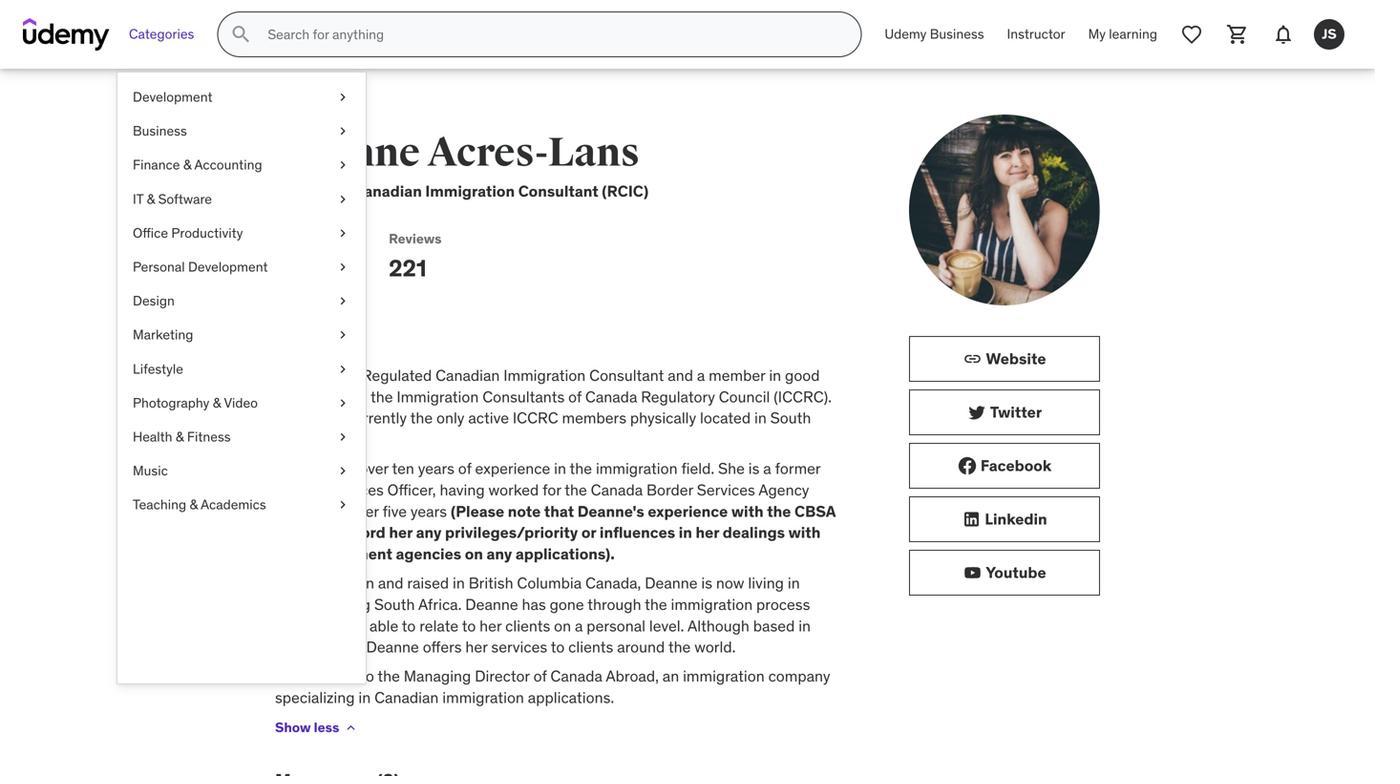 Task type: vqa. For each thing, say whether or not it's contained in the screenshot.
PRACTICAL
no



Task type: describe. For each thing, give the bounding box(es) containing it.
is left also
[[332, 667, 343, 686]]

0 vertical spatial for
[[543, 480, 561, 500]]

0 vertical spatial years
[[418, 459, 455, 478]]

0 horizontal spatial and
[[326, 616, 351, 636]]

not
[[314, 523, 338, 543]]

of inside deanne is a regulated canadian immigration consultant and a member in good standing with the immigration consultants of canada regulatory council (iccrc). deanne is currently the only active iccrc members physically located in south africa.
[[568, 387, 582, 407]]

worked
[[489, 480, 539, 500]]

an
[[663, 667, 679, 686]]

she
[[718, 459, 745, 478]]

canada inside originally born and raised in british columbia canada, deanne is now living in johannesburg south africa. deanne has gone through the immigration process herself and is able to relate to her clients on a personal level. although based in south africa, deanne offers her services to clients around the world. deanne is also the managing director of canada abroad, an immigration company specializing in canadian immigration applications.
[[551, 667, 603, 686]]

website link
[[909, 336, 1100, 382]]

js link
[[1307, 11, 1352, 57]]

photography
[[133, 394, 210, 411]]

xsmall image for music
[[335, 462, 351, 481]]

good
[[785, 366, 820, 385]]

is down standing
[[332, 408, 343, 428]]

productivity
[[171, 224, 243, 242]]

deanne inside instructor deanne acres-lans regulated canadian immigration consultant (rcic)
[[275, 128, 420, 177]]

on inside originally born and raised in british columbia canada, deanne is now living in johannesburg south africa. deanne has gone through the immigration process herself and is able to relate to her clients on a personal level. although based in south africa, deanne offers her services to clients around the world. deanne is also the managing director of canada abroad, an immigration company specializing in canadian immigration applications.
[[554, 616, 571, 636]]

less
[[314, 719, 339, 736]]

reviews 221
[[389, 230, 442, 283]]

located
[[700, 408, 751, 428]]

wishlist image
[[1180, 23, 1203, 46]]

columbia
[[517, 573, 582, 593]]

deanne up the specializing
[[275, 667, 328, 686]]

design
[[133, 292, 175, 310]]

deanne's
[[578, 502, 644, 521]]

is inside deanne has over ten years of experience in the immigration field. she is a former border services officer, having worked for the canada border services agency (cbsa) for over five years
[[749, 459, 760, 478]]

a up 'regulatory'
[[697, 366, 705, 385]]

her up services
[[480, 616, 502, 636]]

marketing
[[133, 326, 193, 343]]

cbsa
[[795, 502, 836, 521]]

immigration down the 'world.'
[[683, 667, 765, 686]]

regulatory
[[641, 387, 715, 407]]

herself
[[275, 616, 322, 636]]

1 vertical spatial development
[[188, 258, 268, 276]]

deanne has over ten years of experience in the immigration field. she is a former border services officer, having worked for the canada border services agency (cbsa) for over five years
[[275, 459, 821, 521]]

ten
[[392, 459, 414, 478]]

dealings
[[723, 523, 785, 543]]

lifestyle
[[133, 360, 183, 377]]

youtube
[[986, 563, 1046, 582]]

specializing
[[275, 688, 355, 708]]

is down the me
[[335, 366, 346, 385]]

0 vertical spatial over
[[359, 459, 389, 478]]

show less button
[[275, 709, 358, 747]]

& for accounting
[[183, 156, 191, 174]]

director
[[475, 667, 530, 686]]

categories
[[129, 26, 194, 43]]

with inside deanne is a regulated canadian immigration consultant and a member in good standing with the immigration consultants of canada regulatory council (iccrc). deanne is currently the only active iccrc members physically located in south africa.
[[338, 387, 367, 407]]

facebook link
[[909, 443, 1100, 489]]

finance & accounting
[[133, 156, 262, 174]]

xsmall image for photography & video
[[335, 394, 351, 413]]

africa. inside deanne is a regulated canadian immigration consultant and a member in good standing with the immigration consultants of canada regulatory council (iccrc). deanne is currently the only active iccrc members physically located in south africa.
[[275, 430, 318, 449]]

health
[[133, 428, 172, 445]]

having
[[440, 480, 485, 500]]

office
[[133, 224, 168, 242]]

in down also
[[359, 688, 371, 708]]

1 horizontal spatial south
[[374, 595, 415, 614]]

of inside deanne has over ten years of experience in the immigration field. she is a former border services officer, having worked for the canada border services agency (cbsa) for over five years
[[458, 459, 472, 478]]

(rcic)
[[602, 181, 649, 201]]

1 vertical spatial over
[[350, 502, 379, 521]]

services
[[491, 638, 547, 657]]

finance & accounting link
[[117, 148, 366, 182]]

& for fitness
[[176, 428, 184, 445]]

around
[[617, 638, 665, 657]]

deanne up the level.
[[645, 573, 698, 593]]

website
[[986, 349, 1046, 369]]

xsmall image for it & software
[[335, 190, 351, 209]]

personal
[[587, 616, 646, 636]]

experience inside the (please note that deanne's experience with the cbsa does not afford her any privileges/priority or influences in her dealings with any government agencies on any applications).
[[648, 502, 728, 521]]

officer,
[[387, 480, 436, 500]]

deanne down able
[[366, 638, 419, 657]]

although
[[688, 616, 750, 636]]

1 vertical spatial clients
[[568, 638, 613, 657]]

in up process at the bottom of page
[[788, 573, 800, 593]]

personal
[[133, 258, 185, 276]]

raised
[[407, 573, 449, 593]]

british
[[469, 573, 513, 593]]

office productivity
[[133, 224, 243, 242]]

five
[[383, 502, 407, 521]]

on inside the (please note that deanne's experience with the cbsa does not afford her any privileges/priority or influences in her dealings with any government agencies on any applications).
[[465, 544, 483, 564]]

1 border from the left
[[275, 480, 322, 500]]

fitness
[[187, 428, 231, 445]]

canadian inside instructor deanne acres-lans regulated canadian immigration consultant (rcic)
[[354, 181, 422, 201]]

her down five
[[389, 523, 413, 543]]

show less
[[275, 719, 339, 736]]

originally born and raised in british columbia canada, deanne is now living in johannesburg south africa. deanne has gone through the immigration process herself and is able to relate to her clients on a personal level. although based in south africa, deanne offers her services to clients around the world. deanne is also the managing director of canada abroad, an immigration company specializing in canadian immigration applications.
[[275, 573, 831, 708]]

instructor link
[[996, 11, 1077, 57]]

0 vertical spatial development
[[133, 88, 213, 106]]

2 border from the left
[[647, 480, 693, 500]]

the inside deanne is a regulated canadian immigration consultant and a member in good standing with the immigration consultants of canada regulatory council (iccrc). deanne is currently the only active iccrc members physically located in south africa.
[[371, 387, 393, 407]]

consultant inside instructor deanne acres-lans regulated canadian immigration consultant (rcic)
[[518, 181, 599, 201]]

currently
[[346, 408, 407, 428]]

udemy image
[[23, 18, 110, 51]]

applications.
[[528, 688, 614, 708]]

deanne down british
[[465, 595, 518, 614]]

music link
[[117, 454, 366, 488]]

about
[[275, 327, 328, 350]]

software
[[158, 190, 212, 208]]

lifestyle link
[[117, 352, 366, 386]]

me
[[332, 327, 359, 350]]

small image for twitter
[[967, 403, 986, 422]]

2 horizontal spatial any
[[487, 544, 512, 564]]

0 horizontal spatial to
[[402, 616, 416, 636]]

immigration up although on the bottom of page
[[671, 595, 753, 614]]

& for software
[[147, 190, 155, 208]]

experience inside deanne has over ten years of experience in the immigration field. she is a former border services officer, having worked for the canada border services agency (cbsa) for over five years
[[475, 459, 550, 478]]

1 horizontal spatial with
[[731, 502, 764, 521]]

small image for facebook
[[958, 457, 977, 476]]

xsmall image for marketing
[[335, 326, 351, 345]]

canada,
[[585, 573, 641, 593]]

it & software
[[133, 190, 212, 208]]

show
[[275, 719, 311, 736]]

(please note that deanne's experience with the cbsa does not afford her any privileges/priority or influences in her dealings with any government agencies on any applications).
[[275, 502, 836, 564]]

her left dealings
[[696, 523, 719, 543]]

standing
[[275, 387, 335, 407]]

members
[[562, 408, 627, 428]]

twitter
[[990, 402, 1042, 422]]

submit search image
[[230, 23, 252, 46]]

abroad,
[[606, 667, 659, 686]]

total
[[275, 230, 306, 247]]

regulated inside deanne is a regulated canadian immigration consultant and a member in good standing with the immigration consultants of canada regulatory council (iccrc). deanne is currently the only active iccrc members physically located in south africa.
[[362, 366, 432, 385]]

does
[[275, 523, 311, 543]]

deanne down standing
[[275, 408, 328, 428]]

0 horizontal spatial for
[[327, 502, 346, 521]]

government
[[304, 544, 392, 564]]

2 horizontal spatial to
[[551, 638, 565, 657]]

udemy
[[885, 26, 927, 43]]



Task type: locate. For each thing, give the bounding box(es) containing it.
2 horizontal spatial and
[[668, 366, 693, 385]]

0 vertical spatial regulated
[[275, 181, 350, 201]]

1 horizontal spatial on
[[554, 616, 571, 636]]

over
[[359, 459, 389, 478], [350, 502, 379, 521]]

& right health
[[176, 428, 184, 445]]

deanne
[[275, 128, 420, 177], [279, 366, 332, 385], [275, 408, 328, 428], [275, 459, 328, 478], [645, 573, 698, 593], [465, 595, 518, 614], [366, 638, 419, 657], [275, 667, 328, 686]]

agency
[[759, 480, 809, 500]]

has
[[332, 459, 356, 478], [522, 595, 546, 614]]

former
[[775, 459, 821, 478]]

africa,
[[319, 638, 363, 657]]

2 xsmall image from the top
[[335, 224, 351, 243]]

over left 'ten'
[[359, 459, 389, 478]]

south inside deanne is a regulated canadian immigration consultant and a member in good standing with the immigration consultants of canada regulatory council (iccrc). deanne is currently the only active iccrc members physically located in south africa.
[[770, 408, 811, 428]]

small image for youtube
[[963, 563, 982, 583]]

0 horizontal spatial border
[[275, 480, 322, 500]]

6 xsmall image from the top
[[335, 394, 351, 413]]

xsmall image inside photography & video link
[[335, 394, 351, 413]]

immigration up the only
[[397, 387, 479, 407]]

deanne acres-lans image
[[909, 115, 1100, 306]]

0 horizontal spatial with
[[338, 387, 367, 407]]

xsmall image for personal development
[[335, 258, 351, 277]]

0 vertical spatial africa.
[[275, 430, 318, 449]]

small image for website
[[963, 350, 982, 369]]

now
[[716, 573, 744, 593]]

business up finance
[[133, 122, 187, 140]]

border up "(cbsa)"
[[275, 480, 322, 500]]

reviews
[[389, 230, 442, 247]]

finance
[[133, 156, 180, 174]]

1 vertical spatial years
[[411, 502, 447, 521]]

1 horizontal spatial has
[[522, 595, 546, 614]]

2 services from the left
[[697, 480, 755, 500]]

teaching
[[133, 496, 186, 513]]

the only
[[410, 408, 465, 428]]

xsmall image inside the development link
[[335, 88, 351, 107]]

deanne up students
[[275, 128, 420, 177]]

small image inside website link
[[963, 350, 982, 369]]

4 xsmall image from the top
[[335, 292, 351, 311]]

xsmall image inside "lifestyle" link
[[335, 360, 351, 379]]

0 vertical spatial and
[[668, 366, 693, 385]]

0 horizontal spatial experience
[[475, 459, 550, 478]]

and up 'regulatory'
[[668, 366, 693, 385]]

canadian
[[354, 181, 422, 201], [436, 366, 500, 385], [374, 688, 439, 708]]

shopping cart with 0 items image
[[1226, 23, 1249, 46]]

0 vertical spatial has
[[332, 459, 356, 478]]

her
[[389, 523, 413, 543], [696, 523, 719, 543], [480, 616, 502, 636], [466, 638, 488, 657]]

council
[[719, 387, 770, 407]]

js
[[1322, 25, 1337, 43]]

services down she
[[697, 480, 755, 500]]

instructor for instructor
[[1007, 26, 1065, 43]]

experience down the 'field.' on the bottom
[[648, 502, 728, 521]]

personal development link
[[117, 250, 366, 284]]

1 services from the left
[[325, 480, 384, 500]]

agencies
[[396, 544, 461, 564]]

1 horizontal spatial of
[[534, 667, 547, 686]]

canadian inside deanne is a regulated canadian immigration consultant and a member in good standing with the immigration consultants of canada regulatory council (iccrc). deanne is currently the only active iccrc members physically located in south africa.
[[436, 366, 500, 385]]

deanne is a regulated canadian immigration consultant and a member in good standing with the immigration consultants of canada regulatory council (iccrc). deanne is currently the only active iccrc members physically located in south africa.
[[275, 366, 832, 449]]

any up agencies
[[416, 523, 442, 543]]

1 vertical spatial has
[[522, 595, 546, 614]]

clients up services
[[505, 616, 550, 636]]

experience up worked
[[475, 459, 550, 478]]

2 vertical spatial south
[[275, 638, 316, 657]]

0 vertical spatial clients
[[505, 616, 550, 636]]

0 horizontal spatial clients
[[505, 616, 550, 636]]

africa. up relate
[[418, 595, 462, 614]]

small image inside twitter link
[[967, 403, 986, 422]]

border down the 'field.' on the bottom
[[647, 480, 693, 500]]

1 vertical spatial on
[[554, 616, 571, 636]]

xsmall image
[[335, 190, 351, 209], [335, 224, 351, 243], [335, 258, 351, 277], [335, 292, 351, 311], [335, 326, 351, 345], [335, 394, 351, 413], [335, 428, 351, 447]]

& for video
[[213, 394, 221, 411]]

notifications image
[[1272, 23, 1295, 46]]

0 vertical spatial small image
[[963, 350, 982, 369]]

0 vertical spatial experience
[[475, 459, 550, 478]]

1 vertical spatial immigration
[[504, 366, 586, 385]]

& right it
[[147, 190, 155, 208]]

it
[[133, 190, 143, 208]]

instructor left 'my'
[[1007, 26, 1065, 43]]

total students
[[275, 230, 366, 247]]

level.
[[649, 616, 684, 636]]

xsmall image for development
[[335, 88, 351, 107]]

xsmall image inside health & fitness link
[[335, 428, 351, 447]]

based
[[753, 616, 795, 636]]

0 vertical spatial canadian
[[354, 181, 422, 201]]

over up afford on the bottom of page
[[350, 502, 379, 521]]

xsmall image inside the "design" "link"
[[335, 292, 351, 311]]

1 horizontal spatial to
[[462, 616, 476, 636]]

2 vertical spatial canada
[[551, 667, 603, 686]]

has inside originally born and raised in british columbia canada, deanne is now living in johannesburg south africa. deanne has gone through the immigration process herself and is able to relate to her clients on a personal level. although based in south africa, deanne offers her services to clients around the world. deanne is also the managing director of canada abroad, an immigration company specializing in canadian immigration applications.
[[522, 595, 546, 614]]

that
[[544, 502, 574, 521]]

company
[[768, 667, 831, 686]]

photography & video
[[133, 394, 258, 411]]

xsmall image for business
[[335, 122, 351, 141]]

regulated up currently
[[362, 366, 432, 385]]

of up members
[[568, 387, 582, 407]]

development down "categories" dropdown button
[[133, 88, 213, 106]]

small image
[[963, 350, 982, 369], [958, 457, 977, 476], [962, 510, 981, 529]]

consultant up members
[[589, 366, 664, 385]]

any down does
[[275, 544, 301, 564]]

immigration inside deanne has over ten years of experience in the immigration field. she is a former border services officer, having worked for the canada border services agency (cbsa) for over five years
[[596, 459, 678, 478]]

on up british
[[465, 544, 483, 564]]

immigration inside instructor deanne acres-lans regulated canadian immigration consultant (rcic)
[[425, 181, 515, 201]]

health & fitness link
[[117, 420, 366, 454]]

has inside deanne has over ten years of experience in the immigration field. she is a former border services officer, having worked for the canada border services agency (cbsa) for over five years
[[332, 459, 356, 478]]

deanne inside deanne has over ten years of experience in the immigration field. she is a former border services officer, having worked for the canada border services agency (cbsa) for over five years
[[275, 459, 328, 478]]

xsmall image for show less
[[343, 720, 358, 736]]

with down cbsa
[[789, 523, 821, 543]]

canada up deanne's
[[591, 480, 643, 500]]

in left good
[[769, 366, 781, 385]]

1 horizontal spatial africa.
[[418, 595, 462, 614]]

africa. down standing
[[275, 430, 318, 449]]

small image left 'facebook'
[[958, 457, 977, 476]]

my learning
[[1088, 26, 1158, 43]]

1 horizontal spatial any
[[416, 523, 442, 543]]

xsmall image for lifestyle
[[335, 360, 351, 379]]

health & fitness
[[133, 428, 231, 445]]

0 horizontal spatial has
[[332, 459, 356, 478]]

2 vertical spatial small image
[[962, 510, 981, 529]]

small image inside linkedin 'link'
[[962, 510, 981, 529]]

udemy business link
[[873, 11, 996, 57]]

& right finance
[[183, 156, 191, 174]]

deanne up standing
[[279, 366, 332, 385]]

1 horizontal spatial instructor
[[1007, 26, 1065, 43]]

and up africa,
[[326, 616, 351, 636]]

and inside deanne is a regulated canadian immigration consultant and a member in good standing with the immigration consultants of canada regulatory council (iccrc). deanne is currently the only active iccrc members physically located in south africa.
[[668, 366, 693, 385]]

0 horizontal spatial on
[[465, 544, 483, 564]]

1 vertical spatial instructor
[[275, 114, 361, 131]]

regulated up total students
[[275, 181, 350, 201]]

teaching & academics link
[[117, 488, 366, 522]]

in inside deanne has over ten years of experience in the immigration field. she is a former border services officer, having worked for the canada border services agency (cbsa) for over five years
[[554, 459, 566, 478]]

gone
[[550, 595, 584, 614]]

1 horizontal spatial experience
[[648, 502, 728, 521]]

1 vertical spatial with
[[731, 502, 764, 521]]

for up not
[[327, 502, 346, 521]]

0 horizontal spatial instructor
[[275, 114, 361, 131]]

xsmall image inside marketing link
[[335, 326, 351, 345]]

1 vertical spatial small image
[[958, 457, 977, 476]]

deanne up "(cbsa)"
[[275, 459, 328, 478]]

small image for linkedin
[[962, 510, 981, 529]]

africa. inside originally born and raised in british columbia canada, deanne is now living in johannesburg south africa. deanne has gone through the immigration process herself and is able to relate to her clients on a personal level. although based in south africa, deanne offers her services to clients around the world. deanne is also the managing director of canada abroad, an immigration company specializing in canadian immigration applications.
[[418, 595, 462, 614]]

xsmall image inside teaching & academics link
[[335, 496, 351, 515]]

1 vertical spatial regulated
[[362, 366, 432, 385]]

a
[[350, 366, 358, 385], [697, 366, 705, 385], [763, 459, 771, 478], [575, 616, 583, 636]]

2 horizontal spatial with
[[789, 523, 821, 543]]

1 vertical spatial canadian
[[436, 366, 500, 385]]

has down columbia
[[522, 595, 546, 614]]

and right the born
[[378, 573, 404, 593]]

development link
[[117, 80, 366, 114]]

border
[[275, 480, 322, 500], [647, 480, 693, 500]]

0 vertical spatial on
[[465, 544, 483, 564]]

1 vertical spatial of
[[458, 459, 472, 478]]

south down "herself"
[[275, 638, 316, 657]]

canadian up reviews
[[354, 181, 422, 201]]

consultant down lans
[[518, 181, 599, 201]]

xsmall image inside personal development link
[[335, 258, 351, 277]]

on down gone
[[554, 616, 571, 636]]

0 horizontal spatial services
[[325, 480, 384, 500]]

3 xsmall image from the top
[[335, 258, 351, 277]]

1 vertical spatial canada
[[591, 480, 643, 500]]

canadian up the active
[[436, 366, 500, 385]]

canadian down managing
[[374, 688, 439, 708]]

1 vertical spatial small image
[[963, 563, 982, 583]]

south up able
[[374, 595, 415, 614]]

a down the me
[[350, 366, 358, 385]]

any down "privileges/priority"
[[487, 544, 512, 564]]

of down services
[[534, 667, 547, 686]]

regulated inside instructor deanne acres-lans regulated canadian immigration consultant (rcic)
[[275, 181, 350, 201]]

her right offers
[[466, 638, 488, 657]]

xsmall image
[[335, 88, 351, 107], [335, 122, 351, 141], [335, 156, 351, 175], [335, 360, 351, 379], [335, 462, 351, 481], [335, 496, 351, 515], [343, 720, 358, 736]]

linkedin link
[[909, 497, 1100, 542]]

a inside deanne has over ten years of experience in the immigration field. she is a former border services officer, having worked for the canada border services agency (cbsa) for over five years
[[763, 459, 771, 478]]

linkedin
[[985, 509, 1047, 529]]

2 vertical spatial immigration
[[397, 387, 479, 407]]

1 vertical spatial consultant
[[589, 366, 664, 385]]

with up currently
[[338, 387, 367, 407]]

canada inside deanne has over ten years of experience in the immigration field. she is a former border services officer, having worked for the canada border services agency (cbsa) for over five years
[[591, 480, 643, 500]]

0 horizontal spatial regulated
[[275, 181, 350, 201]]

through
[[588, 595, 641, 614]]

iccrc
[[513, 408, 558, 428]]

0 horizontal spatial any
[[275, 544, 301, 564]]

in down "council"
[[754, 408, 767, 428]]

any
[[416, 523, 442, 543], [275, 544, 301, 564], [487, 544, 512, 564]]

students
[[309, 230, 366, 247]]

0 horizontal spatial south
[[275, 638, 316, 657]]

learning
[[1109, 26, 1158, 43]]

consultant inside deanne is a regulated canadian immigration consultant and a member in good standing with the immigration consultants of canada regulatory council (iccrc). deanne is currently the only active iccrc members physically located in south africa.
[[589, 366, 664, 385]]

in
[[769, 366, 781, 385], [754, 408, 767, 428], [554, 459, 566, 478], [679, 523, 692, 543], [453, 573, 465, 593], [788, 573, 800, 593], [799, 616, 811, 636], [359, 688, 371, 708]]

xsmall image for teaching & academics
[[335, 496, 351, 515]]

south
[[770, 408, 811, 428], [374, 595, 415, 614], [275, 638, 316, 657]]

member
[[709, 366, 765, 385]]

xsmall image inside the finance & accounting "link"
[[335, 156, 351, 175]]

of up having
[[458, 459, 472, 478]]

immigration up deanne's
[[596, 459, 678, 478]]

africa.
[[275, 430, 318, 449], [418, 595, 462, 614]]

immigration down director
[[442, 688, 524, 708]]

canada up applications.
[[551, 667, 603, 686]]

xsmall image for office productivity
[[335, 224, 351, 243]]

development down office productivity link at top
[[188, 258, 268, 276]]

1 horizontal spatial business
[[930, 26, 984, 43]]

1 vertical spatial for
[[327, 502, 346, 521]]

1 horizontal spatial border
[[647, 480, 693, 500]]

facebook
[[981, 456, 1052, 476]]

0 vertical spatial instructor
[[1007, 26, 1065, 43]]

2 horizontal spatial south
[[770, 408, 811, 428]]

0 vertical spatial south
[[770, 408, 811, 428]]

years up officer,
[[418, 459, 455, 478]]

small image left the twitter
[[967, 403, 986, 422]]

1 horizontal spatial regulated
[[362, 366, 432, 385]]

& inside "link"
[[183, 156, 191, 174]]

immigration
[[425, 181, 515, 201], [504, 366, 586, 385], [397, 387, 479, 407]]

small image inside facebook link
[[958, 457, 977, 476]]

immigration down acres-
[[425, 181, 515, 201]]

business link
[[117, 114, 366, 148]]

for up that
[[543, 480, 561, 500]]

0 horizontal spatial africa.
[[275, 430, 318, 449]]

xsmall image inside music link
[[335, 462, 351, 481]]

marketing link
[[117, 318, 366, 352]]

johannesburg
[[275, 595, 371, 614]]

5 xsmall image from the top
[[335, 326, 351, 345]]

1 vertical spatial business
[[133, 122, 187, 140]]

applications).
[[516, 544, 615, 564]]

a up 'agency'
[[763, 459, 771, 478]]

also
[[346, 667, 374, 686]]

is left able
[[355, 616, 366, 636]]

in down process at the bottom of page
[[799, 616, 811, 636]]

music
[[133, 462, 168, 479]]

1 xsmall image from the top
[[335, 190, 351, 209]]

xsmall image inside show less button
[[343, 720, 358, 736]]

it & software link
[[117, 182, 366, 216]]

0 vertical spatial small image
[[967, 403, 986, 422]]

2 vertical spatial and
[[326, 616, 351, 636]]

with
[[338, 387, 367, 407], [731, 502, 764, 521], [789, 523, 821, 543]]

1 horizontal spatial for
[[543, 480, 561, 500]]

immigration
[[596, 459, 678, 478], [671, 595, 753, 614], [683, 667, 765, 686], [442, 688, 524, 708]]

2 vertical spatial with
[[789, 523, 821, 543]]

to right able
[[402, 616, 416, 636]]

to
[[402, 616, 416, 636], [462, 616, 476, 636], [551, 638, 565, 657]]

0 vertical spatial business
[[930, 26, 984, 43]]

instructor for instructor deanne acres-lans regulated canadian immigration consultant (rcic)
[[275, 114, 361, 131]]

of inside originally born and raised in british columbia canada, deanne is now living in johannesburg south africa. deanne has gone through the immigration process herself and is able to relate to her clients on a personal level. although based in south africa, deanne offers her services to clients around the world. deanne is also the managing director of canada abroad, an immigration company specializing in canadian immigration applications.
[[534, 667, 547, 686]]

1 vertical spatial and
[[378, 573, 404, 593]]

small image left linkedin
[[962, 510, 981, 529]]

small image
[[967, 403, 986, 422], [963, 563, 982, 583]]

able
[[370, 616, 399, 636]]

1 horizontal spatial and
[[378, 573, 404, 593]]

0 vertical spatial immigration
[[425, 181, 515, 201]]

afford
[[342, 523, 386, 543]]

2 vertical spatial of
[[534, 667, 547, 686]]

in inside the (please note that deanne's experience with the cbsa does not afford her any privileges/priority or influences in her dealings with any government agencies on any applications).
[[679, 523, 692, 543]]

has left 'ten'
[[332, 459, 356, 478]]

in right influences
[[679, 523, 692, 543]]

0 horizontal spatial business
[[133, 122, 187, 140]]

youtube link
[[909, 550, 1100, 596]]

xsmall image for health & fitness
[[335, 428, 351, 447]]

business right udemy
[[930, 26, 984, 43]]

(cbsa)
[[275, 502, 324, 521]]

xsmall image for design
[[335, 292, 351, 311]]

influences
[[600, 523, 675, 543]]

1 vertical spatial africa.
[[418, 595, 462, 614]]

small image left website
[[963, 350, 982, 369]]

instructor inside instructor deanne acres-lans regulated canadian immigration consultant (rcic)
[[275, 114, 361, 131]]

1 vertical spatial south
[[374, 595, 415, 614]]

categories button
[[117, 11, 206, 57]]

video
[[224, 394, 258, 411]]

1 vertical spatial experience
[[648, 502, 728, 521]]

on
[[465, 544, 483, 564], [554, 616, 571, 636]]

immigration up consultants
[[504, 366, 586, 385]]

xsmall image for finance & accounting
[[335, 156, 351, 175]]

0 vertical spatial with
[[338, 387, 367, 407]]

in up that
[[554, 459, 566, 478]]

south down (iccrc).
[[770, 408, 811, 428]]

0 vertical spatial of
[[568, 387, 582, 407]]

in right raised
[[453, 573, 465, 593]]

udemy business
[[885, 26, 984, 43]]

Search for anything text field
[[264, 18, 838, 51]]

small image inside 'youtube' link
[[963, 563, 982, 583]]

small image left youtube
[[963, 563, 982, 583]]

canada up members
[[585, 387, 637, 407]]

is left now
[[701, 573, 713, 593]]

teaching & academics
[[133, 496, 266, 513]]

to right services
[[551, 638, 565, 657]]

1 horizontal spatial clients
[[568, 638, 613, 657]]

& for academics
[[190, 496, 198, 513]]

to right relate
[[462, 616, 476, 636]]

accounting
[[194, 156, 262, 174]]

a inside originally born and raised in british columbia canada, deanne is now living in johannesburg south africa. deanne has gone through the immigration process herself and is able to relate to her clients on a personal level. although based in south africa, deanne offers her services to clients around the world. deanne is also the managing director of canada abroad, an immigration company specializing in canadian immigration applications.
[[575, 616, 583, 636]]

academics
[[201, 496, 266, 513]]

xsmall image inside business link
[[335, 122, 351, 141]]

7 xsmall image from the top
[[335, 428, 351, 447]]

xsmall image inside office productivity link
[[335, 224, 351, 243]]

services up afford on the bottom of page
[[325, 480, 384, 500]]

physically
[[630, 408, 696, 428]]

clients down personal
[[568, 638, 613, 657]]

2 vertical spatial canadian
[[374, 688, 439, 708]]

canadian inside originally born and raised in british columbia canada, deanne is now living in johannesburg south africa. deanne has gone through the immigration process herself and is able to relate to her clients on a personal level. although based in south africa, deanne offers her services to clients around the world. deanne is also the managing director of canada abroad, an immigration company specializing in canadian immigration applications.
[[374, 688, 439, 708]]

canada inside deanne is a regulated canadian immigration consultant and a member in good standing with the immigration consultants of canada regulatory council (iccrc). deanne is currently the only active iccrc members physically located in south africa.
[[585, 387, 637, 407]]

with up dealings
[[731, 502, 764, 521]]

1 horizontal spatial services
[[697, 480, 755, 500]]

instructor up the finance & accounting "link"
[[275, 114, 361, 131]]

& right teaching
[[190, 496, 198, 513]]

years down officer,
[[411, 502, 447, 521]]

the inside the (please note that deanne's experience with the cbsa does not afford her any privileges/priority or influences in her dealings with any government agencies on any applications).
[[767, 502, 791, 521]]

& left video
[[213, 394, 221, 411]]

twitter link
[[909, 390, 1100, 436]]

is right she
[[749, 459, 760, 478]]

0 vertical spatial consultant
[[518, 181, 599, 201]]

0 horizontal spatial of
[[458, 459, 472, 478]]

0 vertical spatial canada
[[585, 387, 637, 407]]

my learning link
[[1077, 11, 1169, 57]]

2 horizontal spatial of
[[568, 387, 582, 407]]

xsmall image inside it & software link
[[335, 190, 351, 209]]



